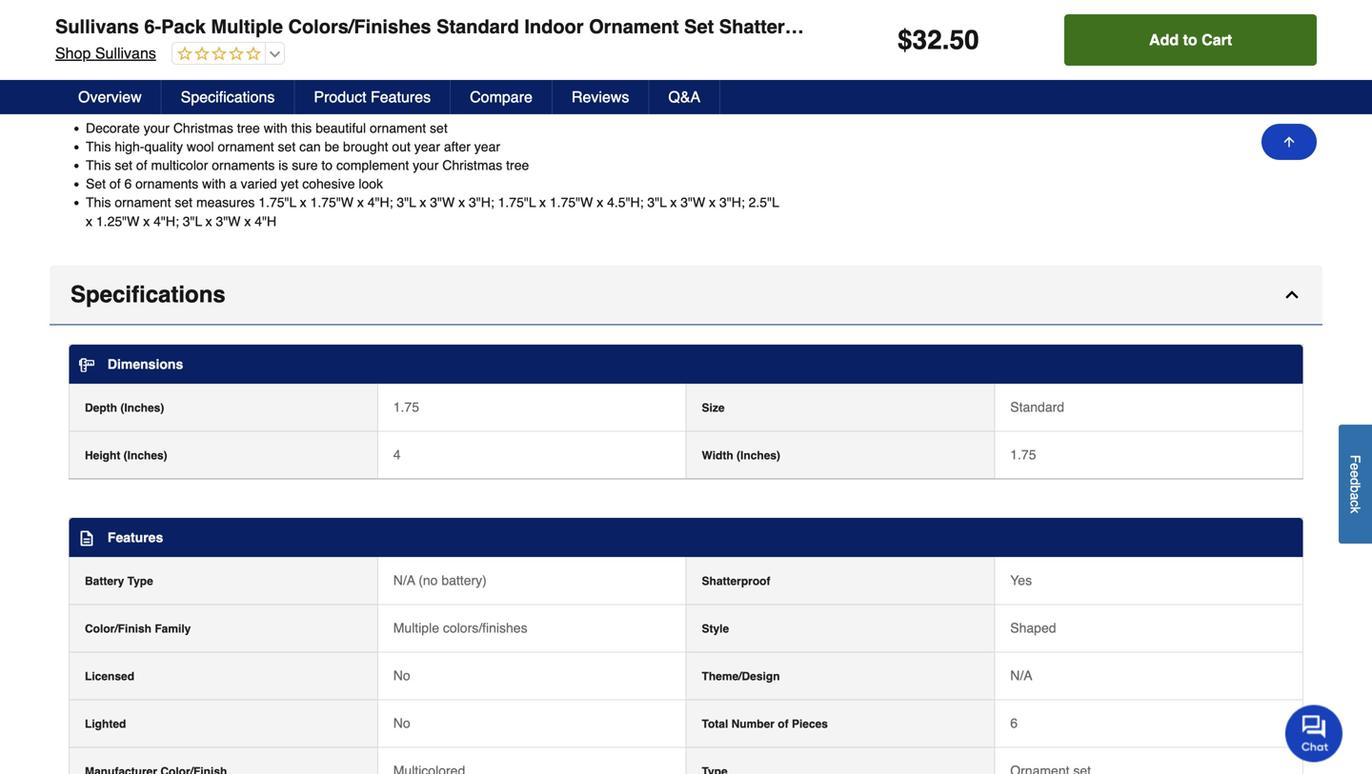 Task type: locate. For each thing, give the bounding box(es) containing it.
and right dress,
[[826, 16, 848, 31]]

1 vertical spatial quality
[[144, 139, 183, 154]]

e up d
[[1348, 463, 1363, 471]]

0 vertical spatial 1.75
[[393, 400, 419, 415]]

0 vertical spatial and
[[826, 16, 848, 31]]

1 horizontal spatial quality
[[368, 62, 406, 77]]

2 3"h; from the left
[[719, 195, 745, 210]]

ornament up the out
[[370, 120, 426, 136]]

date
[[966, 39, 992, 54]]

sullivans 6-pack multiple colors/finishes standard indoor ornament set shatterproof
[[55, 16, 834, 38]]

brand
[[385, 39, 419, 54]]

add to cart
[[1149, 31, 1232, 49]]

tree left the this
[[237, 120, 260, 136]]

christmas up wool
[[173, 120, 233, 136]]

(inches)
[[120, 401, 164, 415], [124, 449, 167, 462], [737, 449, 780, 462]]

0 vertical spatial your
[[819, 39, 845, 54]]

1 horizontal spatial n/a
[[1010, 668, 1033, 684]]

2 wedding from the left
[[733, 16, 782, 31]]

style
[[702, 623, 729, 636]]

1 horizontal spatial is
[[423, 39, 432, 54]]

to right add
[[1183, 31, 1197, 49]]

1 vertical spatial this
[[86, 158, 111, 173]]

home down gift
[[246, 39, 279, 54]]

3"l down the measures
[[183, 214, 202, 229]]

0 horizontal spatial and
[[410, 62, 432, 77]]

3"l
[[397, 195, 416, 210], [647, 195, 667, 210], [183, 214, 202, 229]]

quality inside decorate your christmas tree with this beautiful ornament set this high-quality wool ornament set can be brought out year after year this set of multicolor ornaments is sure to complement your christmas tree set of 6 ornaments with a varied yet cohesive look this ornament set measures 1.75"l x 1.75"w x 4"h; 3"l x 3"w x 3"h; 1.75"l x 1.75"w x 4.5"h; 3"l x 3"w x 3"h; 2.5"l x 1.25"w x 4"h; 3"l x 3"w x 4"h
[[144, 139, 183, 154]]

3"h; left 2.5"l
[[719, 195, 745, 210]]

battery)
[[441, 573, 487, 588]]

of inside "felt ornaments in box. great for gift giving. set of 6. contains: bride, groom, wedding cake, champaign glasses, wedding dress, and a wedding bell. not a children's toy. over the last 55 years, sullivans has become an industry leader in home decorations. our brand is rooted in tradition while incorporating modernized trends to keep your home looking up to date with timeless style. here at sullivans, we pride ourselves on creating product designs focused on quality and value, ensuring that our customers have access to beautiful products at reasonable price points."
[[350, 16, 361, 31]]

of left 6.
[[350, 16, 361, 31]]

3"w down the measures
[[216, 214, 241, 229]]

varied
[[241, 176, 277, 192]]

0 vertical spatial christmas
[[173, 120, 233, 136]]

(inches) for 1.75
[[120, 401, 164, 415]]

1.25"w
[[96, 214, 139, 229]]

1 year from the left
[[414, 139, 440, 154]]

with up the measures
[[202, 176, 226, 192]]

ornaments down multicolor
[[135, 176, 198, 192]]

1 horizontal spatial christmas
[[442, 158, 502, 173]]

is up yet
[[279, 158, 288, 173]]

focused
[[299, 62, 346, 77]]

0 vertical spatial specifications
[[181, 88, 275, 106]]

1 vertical spatial no
[[393, 716, 410, 731]]

battery
[[85, 575, 124, 588]]

specifications down product
[[181, 88, 275, 106]]

sullivans,
[[1158, 39, 1215, 54]]

(inches) right depth
[[120, 401, 164, 415]]

shop sullivans
[[55, 44, 156, 62]]

bride,
[[440, 16, 473, 31]]

specifications button
[[162, 80, 295, 114], [50, 265, 1323, 325]]

(inches) right width
[[737, 449, 780, 462]]

christmas down after
[[442, 158, 502, 173]]

with down children's
[[995, 39, 1019, 54]]

2 1.75"w from the left
[[550, 195, 593, 210]]

not
[[945, 16, 966, 31]]

at down 55
[[1143, 39, 1154, 54]]

price
[[931, 62, 960, 77]]

toy.
[[1040, 16, 1061, 31]]

to inside button
[[1183, 31, 1197, 49]]

0 vertical spatial this
[[86, 139, 111, 154]]

pack
[[161, 16, 206, 38]]

1 vertical spatial tree
[[506, 158, 529, 173]]

n/a down shaped at the bottom of the page
[[1010, 668, 1033, 684]]

value,
[[436, 62, 472, 77]]

multiple up 'zero stars' image
[[211, 16, 283, 38]]

overview button
[[59, 80, 162, 114]]

ornaments up an on the left top of page
[[96, 16, 159, 31]]

1 vertical spatial specifications button
[[50, 265, 1323, 325]]

at right products
[[846, 62, 857, 77]]

3"h; down after
[[469, 195, 494, 210]]

0 vertical spatial multiple
[[211, 16, 283, 38]]

with
[[995, 39, 1019, 54], [264, 120, 287, 136], [202, 176, 226, 192]]

4"h; down look on the top of page
[[368, 195, 393, 210]]

decorate your christmas tree with this beautiful ornament set this high-quality wool ornament set can be brought out year after year this set of multicolor ornaments is sure to complement your christmas tree set of 6 ornaments with a varied yet cohesive look this ornament set measures 1.75"l x 1.75"w x 4"h; 3"l x 3"w x 3"h; 1.75"l x 1.75"w x 4.5"h; 3"l x 3"w x 3"h; 2.5"l x 1.25"w x 4"h; 3"l x 3"w x 4"h
[[86, 120, 779, 229]]

3"w right 4.5"h;
[[681, 195, 705, 210]]

sullivans up we
[[1202, 16, 1256, 31]]

giving.
[[284, 16, 323, 31]]

be
[[325, 139, 339, 154]]

with left the this
[[264, 120, 287, 136]]

shaped
[[1010, 621, 1056, 636]]

0 horizontal spatial on
[[131, 62, 146, 77]]

set inside decorate your christmas tree with this beautiful ornament set this high-quality wool ornament set can be brought out year after year this set of multicolor ornaments is sure to complement your christmas tree set of 6 ornaments with a varied yet cohesive look this ornament set measures 1.75"l x 1.75"w x 4"h; 3"l x 3"w x 3"h; 1.75"l x 1.75"w x 4.5"h; 3"l x 3"w x 3"h; 2.5"l x 1.25"w x 4"h; 3"l x 3"w x 4"h
[[86, 176, 106, 192]]

no for n/a
[[393, 668, 410, 684]]

cart
[[1202, 31, 1232, 49]]

3"h;
[[469, 195, 494, 210], [719, 195, 745, 210]]

1 horizontal spatial standard
[[1010, 400, 1064, 415]]

quality down brand on the top left of the page
[[368, 62, 406, 77]]

access
[[677, 62, 719, 77]]

1 horizontal spatial and
[[826, 16, 848, 31]]

ornament up 1.25"w
[[115, 195, 171, 210]]

e up b
[[1348, 471, 1363, 478]]

0 horizontal spatial 3"l
[[183, 214, 202, 229]]

0 horizontal spatial multiple
[[211, 16, 283, 38]]

0 horizontal spatial wedding
[[522, 16, 572, 31]]

1.75"w down the 'cohesive'
[[310, 195, 354, 210]]

beautiful inside decorate your christmas tree with this beautiful ornament set this high-quality wool ornament set can be brought out year after year this set of multicolor ornaments is sure to complement your christmas tree set of 6 ornaments with a varied yet cohesive look this ornament set measures 1.75"l x 1.75"w x 4"h; 3"l x 3"w x 3"h; 1.75"l x 1.75"w x 4.5"h; 3"l x 3"w x 3"h; 2.5"l x 1.25"w x 4"h; 3"l x 3"w x 4"h
[[316, 120, 366, 136]]

to inside decorate your christmas tree with this beautiful ornament set this high-quality wool ornament set can be brought out year after year this set of multicolor ornaments is sure to complement your christmas tree set of 6 ornaments with a varied yet cohesive look this ornament set measures 1.75"l x 1.75"w x 4"h; 3"l x 3"w x 3"h; 1.75"l x 1.75"w x 4.5"h; 3"l x 3"w x 3"h; 2.5"l x 1.25"w x 4"h; 3"l x 3"w x 4"h
[[322, 158, 333, 173]]

multicolor
[[151, 158, 208, 173]]

0 vertical spatial beautiful
[[737, 62, 788, 77]]

1 horizontal spatial multiple
[[393, 621, 439, 636]]

1 horizontal spatial 1.75
[[1010, 447, 1036, 462]]

in right the "6-"
[[163, 16, 174, 31]]

your up products
[[819, 39, 845, 54]]

a inside f e e d b a c k button
[[1348, 493, 1363, 500]]

specifications
[[181, 88, 275, 106], [71, 281, 226, 308]]

type
[[127, 575, 153, 588]]

1.75"w left 4.5"h;
[[550, 195, 593, 210]]

sullivans up become at the top of the page
[[55, 16, 139, 38]]

1 vertical spatial and
[[410, 62, 432, 77]]

1 vertical spatial christmas
[[442, 158, 502, 173]]

set for giving.
[[326, 16, 346, 31]]

a up k
[[1348, 493, 1363, 500]]

ornaments inside "felt ornaments in box. great for gift giving. set of 6. contains: bride, groom, wedding cake, champaign glasses, wedding dress, and a wedding bell. not a children's toy. over the last 55 years, sullivans has become an industry leader in home decorations. our brand is rooted in tradition while incorporating modernized trends to keep your home looking up to date with timeless style. here at sullivans, we pride ourselves on creating product designs focused on quality and value, ensuring that our customers have access to beautiful products at reasonable price points."
[[96, 16, 159, 31]]

theme/design
[[702, 670, 780, 684]]

ourselves
[[71, 62, 128, 77]]

2 horizontal spatial set
[[684, 16, 714, 38]]

2 year from the left
[[474, 139, 500, 154]]

2 no from the top
[[393, 716, 410, 731]]

1 vertical spatial shatterproof
[[702, 575, 770, 588]]

2 horizontal spatial wedding
[[863, 16, 913, 31]]

1.75"l
[[259, 195, 296, 210], [498, 195, 536, 210]]

customers
[[579, 62, 641, 77]]

ornaments
[[96, 16, 159, 31], [212, 158, 275, 173], [135, 176, 198, 192]]

0 horizontal spatial year
[[414, 139, 440, 154]]

multiple
[[211, 16, 283, 38], [393, 621, 439, 636]]

is right brand on the top left of the page
[[423, 39, 432, 54]]

1 horizontal spatial year
[[474, 139, 500, 154]]

arrow up image
[[1282, 134, 1297, 150]]

cake,
[[575, 16, 607, 31]]

0 horizontal spatial tree
[[237, 120, 260, 136]]

1 horizontal spatial on
[[349, 62, 364, 77]]

4.5"h;
[[607, 195, 644, 210]]

0 horizontal spatial home
[[246, 39, 279, 54]]

tradition
[[492, 39, 539, 54]]

1 this from the top
[[86, 139, 111, 154]]

0 horizontal spatial 1.75"w
[[310, 195, 354, 210]]

color/finish
[[85, 623, 152, 636]]

3"w down after
[[430, 195, 455, 210]]

wedding
[[522, 16, 572, 31], [733, 16, 782, 31], [863, 16, 913, 31]]

ornament up varied
[[218, 139, 274, 154]]

1 horizontal spatial features
[[371, 88, 431, 106]]

1 no from the top
[[393, 668, 410, 684]]

x
[[300, 195, 307, 210], [357, 195, 364, 210], [420, 195, 426, 210], [458, 195, 465, 210], [539, 195, 546, 210], [597, 195, 603, 210], [670, 195, 677, 210], [709, 195, 716, 210], [86, 214, 92, 229], [143, 214, 150, 229], [205, 214, 212, 229], [244, 214, 251, 229]]

set up decorations.
[[326, 16, 346, 31]]

3"l right 4.5"h;
[[647, 195, 667, 210]]

(inches) for 4
[[124, 449, 167, 462]]

6 inside decorate your christmas tree with this beautiful ornament set this high-quality wool ornament set can be brought out year after year this set of multicolor ornaments is sure to complement your christmas tree set of 6 ornaments with a varied yet cohesive look this ornament set measures 1.75"l x 1.75"w x 4"h; 3"l x 3"w x 3"h; 1.75"l x 1.75"w x 4.5"h; 3"l x 3"w x 3"h; 2.5"l x 1.25"w x 4"h; 3"l x 3"w x 4"h
[[124, 176, 132, 192]]

0 horizontal spatial 3"w
[[216, 214, 241, 229]]

in down groom,
[[478, 39, 488, 54]]

1 horizontal spatial ornament
[[218, 139, 274, 154]]

and down brand on the top left of the page
[[410, 62, 432, 77]]

glasses,
[[680, 16, 729, 31]]

our
[[556, 62, 576, 77]]

specifications up dimensions
[[71, 281, 226, 308]]

is
[[423, 39, 432, 54], [279, 158, 288, 173]]

chevron up image
[[1283, 285, 1302, 304]]

on down an on the left top of page
[[131, 62, 146, 77]]

year right the out
[[414, 139, 440, 154]]

1 vertical spatial ornaments
[[212, 158, 275, 173]]

ornaments up varied
[[212, 158, 275, 173]]

1 horizontal spatial set
[[326, 16, 346, 31]]

sullivans inside "felt ornaments in box. great for gift giving. set of 6. contains: bride, groom, wedding cake, champaign glasses, wedding dress, and a wedding bell. not a children's toy. over the last 55 years, sullivans has become an industry leader in home decorations. our brand is rooted in tradition while incorporating modernized trends to keep your home looking up to date with timeless style. here at sullivans, we pride ourselves on creating product designs focused on quality and value, ensuring that our customers have access to beautiful products at reasonable price points."
[[1202, 16, 1256, 31]]

4"h; right 1.25"w
[[154, 214, 179, 229]]

features up type on the bottom of the page
[[108, 530, 163, 545]]

0 horizontal spatial 1.75"l
[[259, 195, 296, 210]]

wedding up looking
[[863, 16, 913, 31]]

set up after
[[430, 120, 448, 136]]

1 vertical spatial specifications
[[71, 281, 226, 308]]

1 vertical spatial with
[[264, 120, 287, 136]]

home up reasonable
[[849, 39, 882, 54]]

your right complement
[[413, 158, 439, 173]]

.
[[942, 25, 950, 55]]

features up the out
[[371, 88, 431, 106]]

multiple colors/finishes
[[393, 621, 527, 636]]

0 horizontal spatial set
[[86, 176, 106, 192]]

wedding up the while at the left
[[522, 16, 572, 31]]

height (inches)
[[85, 449, 167, 462]]

3"l down complement
[[397, 195, 416, 210]]

0 vertical spatial features
[[371, 88, 431, 106]]

n/a left (no
[[393, 573, 415, 588]]

complement
[[336, 158, 409, 173]]

your up high-
[[144, 120, 170, 136]]

0 horizontal spatial 6
[[124, 176, 132, 192]]

on down the our
[[349, 62, 364, 77]]

(inches) right height
[[124, 449, 167, 462]]

0 horizontal spatial 4"h;
[[154, 214, 179, 229]]

1 horizontal spatial 1.75"w
[[550, 195, 593, 210]]

0 horizontal spatial is
[[279, 158, 288, 173]]

1 vertical spatial multiple
[[393, 621, 439, 636]]

0 vertical spatial 4"h;
[[368, 195, 393, 210]]

to up the 'cohesive'
[[322, 158, 333, 173]]

an
[[122, 39, 137, 54]]

0 vertical spatial shatterproof
[[719, 16, 834, 38]]

1 horizontal spatial 3"h;
[[719, 195, 745, 210]]

1 vertical spatial 6
[[1010, 716, 1018, 731]]

1 horizontal spatial 4"h;
[[368, 195, 393, 210]]

tree
[[237, 120, 260, 136], [506, 158, 529, 173]]

0 vertical spatial n/a
[[393, 573, 415, 588]]

timeless
[[1023, 39, 1072, 54]]

year right after
[[474, 139, 500, 154]]

ensuring
[[475, 62, 527, 77]]

shatterproof up keep
[[719, 16, 834, 38]]

1 horizontal spatial beautiful
[[737, 62, 788, 77]]

set down multicolor
[[175, 195, 193, 210]]

for
[[243, 16, 259, 31]]

in up product
[[231, 39, 242, 54]]

0 horizontal spatial n/a
[[393, 573, 415, 588]]

lighted
[[85, 718, 126, 731]]

set up 1.25"w
[[86, 176, 106, 192]]

look
[[359, 176, 383, 192]]

decorate
[[86, 120, 140, 136]]

1 vertical spatial is
[[279, 158, 288, 173]]

notes image
[[79, 531, 94, 547]]

0 horizontal spatial 1.75
[[393, 400, 419, 415]]

2 horizontal spatial with
[[995, 39, 1019, 54]]

tree down compare button
[[506, 158, 529, 173]]

1 vertical spatial n/a
[[1010, 668, 1033, 684]]

n/a (no battery)
[[393, 573, 487, 588]]

0 vertical spatial with
[[995, 39, 1019, 54]]

1 horizontal spatial wedding
[[733, 16, 782, 31]]

set inside "felt ornaments in box. great for gift giving. set of 6. contains: bride, groom, wedding cake, champaign glasses, wedding dress, and a wedding bell. not a children's toy. over the last 55 years, sullivans has become an industry leader in home decorations. our brand is rooted in tradition while incorporating modernized trends to keep your home looking up to date with timeless style. here at sullivans, we pride ourselves on creating product designs focused on quality and value, ensuring that our customers have access to beautiful products at reasonable price points."
[[326, 16, 346, 31]]

q&a
[[668, 88, 701, 106]]

0 vertical spatial no
[[393, 668, 410, 684]]

set up modernized at the top
[[684, 16, 714, 38]]

quality up multicolor
[[144, 139, 183, 154]]

1 horizontal spatial in
[[231, 39, 242, 54]]

2 vertical spatial with
[[202, 176, 226, 192]]

1 horizontal spatial with
[[264, 120, 287, 136]]

gift
[[263, 16, 280, 31]]

yet
[[281, 176, 299, 192]]

beautiful inside "felt ornaments in box. great for gift giving. set of 6. contains: bride, groom, wedding cake, champaign glasses, wedding dress, and a wedding bell. not a children's toy. over the last 55 years, sullivans has become an industry leader in home decorations. our brand is rooted in tradition while incorporating modernized trends to keep your home looking up to date with timeless style. here at sullivans, we pride ourselves on creating product designs focused on quality and value, ensuring that our customers have access to beautiful products at reasonable price points."
[[737, 62, 788, 77]]

0 vertical spatial 6
[[124, 176, 132, 192]]

wedding up trends
[[733, 16, 782, 31]]

chat invite button image
[[1285, 705, 1344, 763]]

to
[[1183, 31, 1197, 49], [772, 39, 783, 54], [951, 39, 962, 54], [722, 62, 733, 77], [322, 158, 333, 173]]

product
[[314, 88, 366, 106]]

3"w
[[430, 195, 455, 210], [681, 195, 705, 210], [216, 214, 241, 229]]

$ 32 . 50
[[898, 25, 979, 55]]

ornament
[[589, 16, 679, 38]]

beautiful down trends
[[737, 62, 788, 77]]

0 vertical spatial quality
[[368, 62, 406, 77]]

0 horizontal spatial ornament
[[115, 195, 171, 210]]

shatterproof
[[719, 16, 834, 38], [702, 575, 770, 588]]

1 vertical spatial beautiful
[[316, 120, 366, 136]]

1 horizontal spatial 3"w
[[430, 195, 455, 210]]

over
[[1064, 16, 1093, 31]]

1 home from the left
[[246, 39, 279, 54]]

n/a for n/a (no battery)
[[393, 573, 415, 588]]

3 this from the top
[[86, 195, 111, 210]]

a up the measures
[[230, 176, 237, 192]]

1 vertical spatial at
[[846, 62, 857, 77]]

looking
[[886, 39, 928, 54]]

2 horizontal spatial ornament
[[370, 120, 426, 136]]

beautiful up be in the top of the page
[[316, 120, 366, 136]]

c
[[1348, 500, 1363, 507]]

0 horizontal spatial beautiful
[[316, 120, 366, 136]]

yes
[[1010, 573, 1032, 588]]

0 vertical spatial ornaments
[[96, 16, 159, 31]]

this
[[86, 139, 111, 154], [86, 158, 111, 173], [86, 195, 111, 210]]

1 horizontal spatial tree
[[506, 158, 529, 173]]

1.75
[[393, 400, 419, 415], [1010, 447, 1036, 462]]

set for ornament
[[684, 16, 714, 38]]

shatterproof up style
[[702, 575, 770, 588]]

0 horizontal spatial your
[[144, 120, 170, 136]]

1 horizontal spatial 3"l
[[397, 195, 416, 210]]

color/finish family
[[85, 623, 191, 636]]

of
[[350, 16, 361, 31], [136, 158, 147, 173], [109, 176, 121, 192], [778, 718, 789, 731]]

1 vertical spatial features
[[108, 530, 163, 545]]

indoor
[[524, 16, 584, 38]]

multiple down (no
[[393, 621, 439, 636]]

1 e from the top
[[1348, 463, 1363, 471]]



Task type: vqa. For each thing, say whether or not it's contained in the screenshot.
while
yes



Task type: describe. For each thing, give the bounding box(es) containing it.
2 home from the left
[[849, 39, 882, 54]]

1 horizontal spatial 6
[[1010, 716, 1018, 731]]

2.5"l
[[749, 195, 779, 210]]

2 this from the top
[[86, 158, 111, 173]]

add
[[1149, 31, 1179, 49]]

trends
[[731, 39, 768, 54]]

1 1.75"w from the left
[[310, 195, 354, 210]]

depth (inches)
[[85, 401, 164, 415]]

0 vertical spatial tree
[[237, 120, 260, 136]]

can
[[299, 139, 321, 154]]

brought
[[343, 139, 388, 154]]

high-
[[115, 139, 144, 154]]

2 1.75"l from the left
[[498, 195, 536, 210]]

6-
[[144, 16, 161, 38]]

of left pieces
[[778, 718, 789, 731]]

is inside decorate your christmas tree with this beautiful ornament set this high-quality wool ornament set can be brought out year after year this set of multicolor ornaments is sure to complement your christmas tree set of 6 ornaments with a varied yet cohesive look this ornament set measures 1.75"l x 1.75"w x 4"h; 3"l x 3"w x 3"h; 1.75"l x 1.75"w x 4.5"h; 3"l x 3"w x 3"h; 2.5"l x 1.25"w x 4"h; 3"l x 3"w x 4"h
[[279, 158, 288, 173]]

contains:
[[380, 16, 436, 31]]

while
[[543, 39, 573, 54]]

4"h
[[255, 214, 276, 229]]

1 vertical spatial ornament
[[218, 139, 274, 154]]

champaign
[[611, 16, 676, 31]]

family
[[155, 623, 191, 636]]

designs
[[249, 62, 295, 77]]

style.
[[1075, 39, 1106, 54]]

0 horizontal spatial in
[[163, 16, 174, 31]]

4
[[393, 447, 401, 462]]

compare button
[[451, 80, 553, 114]]

zero stars image
[[172, 46, 261, 63]]

product features
[[314, 88, 431, 106]]

f e e d b a c k
[[1348, 455, 1363, 514]]

f e e d b a c k button
[[1339, 425, 1372, 544]]

of up 1.25"w
[[109, 176, 121, 192]]

1 horizontal spatial at
[[1143, 39, 1154, 54]]

has
[[1259, 16, 1281, 31]]

set down high-
[[115, 158, 132, 173]]

felt
[[71, 16, 93, 31]]

years,
[[1162, 16, 1198, 31]]

2 vertical spatial ornament
[[115, 195, 171, 210]]

sullivans down the "6-"
[[95, 44, 156, 62]]

your inside "felt ornaments in box. great for gift giving. set of 6. contains: bride, groom, wedding cake, champaign glasses, wedding dress, and a wedding bell. not a children's toy. over the last 55 years, sullivans has become an industry leader in home decorations. our brand is rooted in tradition while incorporating modernized trends to keep your home looking up to date with timeless style. here at sullivans, we pride ourselves on creating product designs focused on quality and value, ensuring that our customers have access to beautiful products at reasonable price points."
[[819, 39, 845, 54]]

to right .
[[951, 39, 962, 54]]

keep
[[787, 39, 816, 54]]

rooted
[[436, 39, 474, 54]]

great
[[206, 16, 240, 31]]

dimensions image
[[79, 358, 94, 373]]

cohesive
[[302, 176, 355, 192]]

pride
[[1239, 39, 1269, 54]]

1 3"h; from the left
[[469, 195, 494, 210]]

licensed
[[85, 670, 134, 684]]

shop
[[55, 44, 91, 62]]

pieces
[[792, 718, 828, 731]]

of down high-
[[136, 158, 147, 173]]

features inside "button"
[[371, 88, 431, 106]]

32
[[912, 25, 942, 55]]

bell.
[[917, 16, 941, 31]]

1 vertical spatial 4"h;
[[154, 214, 179, 229]]

2 horizontal spatial 3"w
[[681, 195, 705, 210]]

0 horizontal spatial christmas
[[173, 120, 233, 136]]

no for 6
[[393, 716, 410, 731]]

the
[[1097, 16, 1115, 31]]

$
[[898, 25, 912, 55]]

product features button
[[295, 80, 451, 114]]

to right access
[[722, 62, 733, 77]]

battery type
[[85, 575, 153, 588]]

specifications for specifications button to the bottom
[[71, 281, 226, 308]]

2 horizontal spatial 3"l
[[647, 195, 667, 210]]

box.
[[177, 16, 202, 31]]

1 vertical spatial your
[[144, 120, 170, 136]]

industry
[[140, 39, 187, 54]]

children's
[[980, 16, 1036, 31]]

2 horizontal spatial in
[[478, 39, 488, 54]]

decorations.
[[283, 39, 355, 54]]

number
[[731, 718, 775, 731]]

1 horizontal spatial your
[[413, 158, 439, 173]]

out
[[392, 139, 411, 154]]

specifications for the top specifications button
[[181, 88, 275, 106]]

b
[[1348, 486, 1363, 493]]

dress,
[[786, 16, 822, 31]]

1 wedding from the left
[[522, 16, 572, 31]]

colors/finishes
[[443, 621, 527, 636]]

a inside decorate your christmas tree with this beautiful ornament set this high-quality wool ornament set can be brought out year after year this set of multicolor ornaments is sure to complement your christmas tree set of 6 ornaments with a varied yet cohesive look this ornament set measures 1.75"l x 1.75"w x 4"h; 3"l x 3"w x 3"h; 1.75"l x 1.75"w x 4.5"h; 3"l x 3"w x 3"h; 2.5"l x 1.25"w x 4"h; 3"l x 3"w x 4"h
[[230, 176, 237, 192]]

wool
[[187, 139, 214, 154]]

become
[[71, 39, 118, 54]]

points.
[[963, 62, 1003, 77]]

reviews button
[[553, 80, 649, 114]]

0 horizontal spatial features
[[108, 530, 163, 545]]

height
[[85, 449, 120, 462]]

reviews
[[572, 88, 629, 106]]

2 vertical spatial ornaments
[[135, 176, 198, 192]]

width (inches)
[[702, 449, 780, 462]]

1 1.75"l from the left
[[259, 195, 296, 210]]

2 on from the left
[[349, 62, 364, 77]]

1 on from the left
[[131, 62, 146, 77]]

0 vertical spatial specifications button
[[162, 80, 295, 114]]

to left keep
[[772, 39, 783, 54]]

total
[[702, 718, 728, 731]]

leader
[[191, 39, 228, 54]]

product
[[201, 62, 246, 77]]

total number of pieces
[[702, 718, 828, 731]]

a right 'not'
[[969, 16, 977, 31]]

here
[[1110, 39, 1139, 54]]

after
[[444, 139, 471, 154]]

add to cart button
[[1065, 14, 1317, 66]]

55
[[1144, 16, 1158, 31]]

1 vertical spatial 1.75
[[1010, 447, 1036, 462]]

0 vertical spatial ornament
[[370, 120, 426, 136]]

sure
[[292, 158, 318, 173]]

n/a for n/a
[[1010, 668, 1033, 684]]

with inside "felt ornaments in box. great for gift giving. set of 6. contains: bride, groom, wedding cake, champaign glasses, wedding dress, and a wedding bell. not a children's toy. over the last 55 years, sullivans has become an industry leader in home decorations. our brand is rooted in tradition while incorporating modernized trends to keep your home looking up to date with timeless style. here at sullivans, we pride ourselves on creating product designs focused on quality and value, ensuring that our customers have access to beautiful products at reasonable price points."
[[995, 39, 1019, 54]]

modernized
[[658, 39, 728, 54]]

overview
[[78, 88, 142, 106]]

0 horizontal spatial with
[[202, 176, 226, 192]]

measures
[[196, 195, 255, 210]]

that
[[530, 62, 553, 77]]

set left can
[[278, 139, 296, 154]]

2 e from the top
[[1348, 471, 1363, 478]]

is inside "felt ornaments in box. great for gift giving. set of 6. contains: bride, groom, wedding cake, champaign glasses, wedding dress, and a wedding bell. not a children's toy. over the last 55 years, sullivans has become an industry leader in home decorations. our brand is rooted in tradition while incorporating modernized trends to keep your home looking up to date with timeless style. here at sullivans, we pride ourselves on creating product designs focused on quality and value, ensuring that our customers have access to beautiful products at reasonable price points."
[[423, 39, 432, 54]]

q&a button
[[649, 80, 721, 114]]

size
[[702, 401, 725, 415]]

colors/finishes
[[288, 16, 431, 38]]

3 wedding from the left
[[863, 16, 913, 31]]

a right dress,
[[852, 16, 859, 31]]

0 vertical spatial standard
[[437, 16, 519, 38]]

quality inside "felt ornaments in box. great for gift giving. set of 6. contains: bride, groom, wedding cake, champaign glasses, wedding dress, and a wedding bell. not a children's toy. over the last 55 years, sullivans has become an industry leader in home decorations. our brand is rooted in tradition while incorporating modernized trends to keep your home looking up to date with timeless style. here at sullivans, we pride ourselves on creating product designs focused on quality and value, ensuring that our customers have access to beautiful products at reasonable price points."
[[368, 62, 406, 77]]

0 horizontal spatial at
[[846, 62, 857, 77]]



